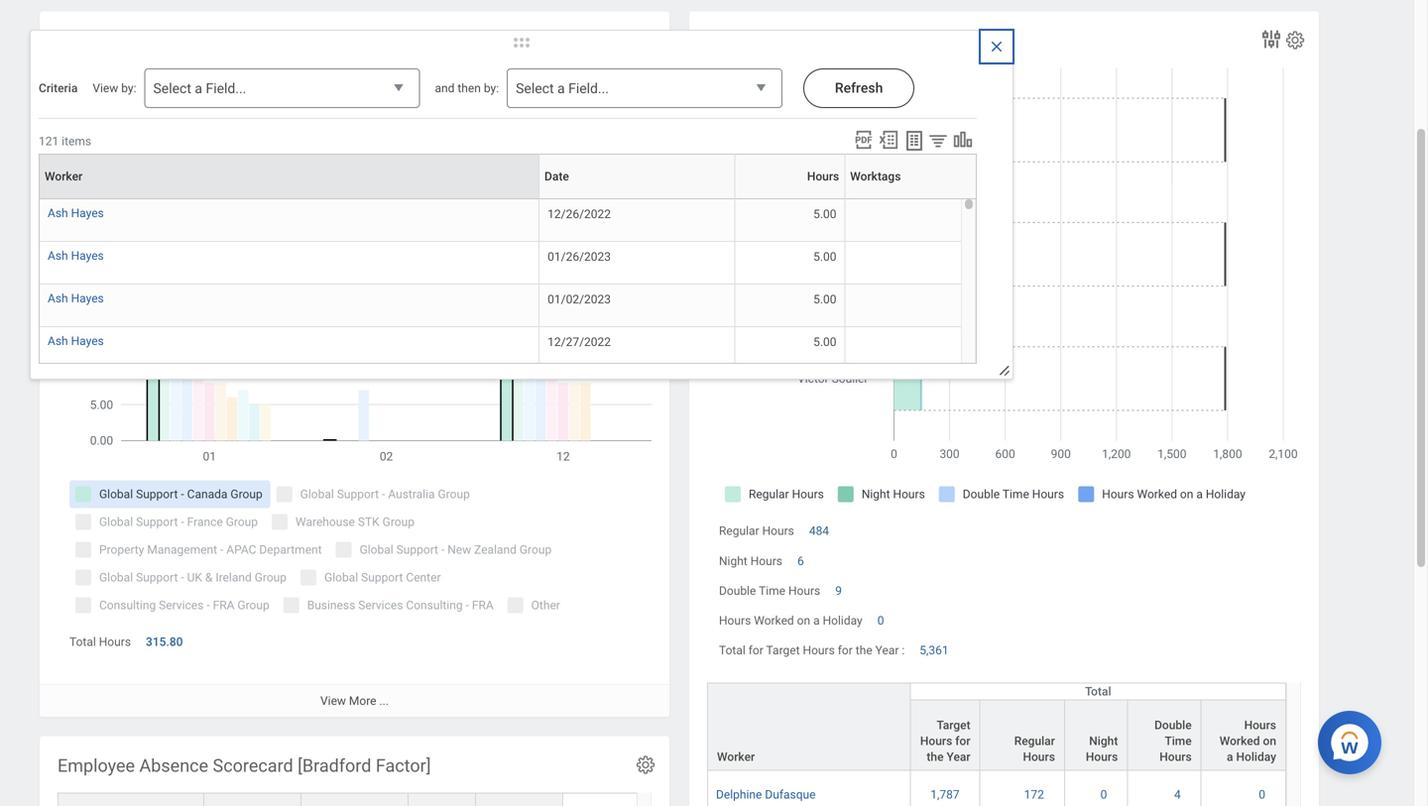 Task type: locate. For each thing, give the bounding box(es) containing it.
a down overtime trending by month
[[195, 80, 202, 97]]

total for total hours
[[69, 635, 96, 649]]

worked up the total for target hours for the year :
[[754, 614, 794, 628]]

ash hayes
[[48, 206, 104, 220], [48, 249, 104, 263], [48, 292, 104, 305], [48, 334, 104, 348]]

2 horizontal spatial 0
[[1259, 788, 1265, 802]]

0 vertical spatial regular hours
[[719, 524, 794, 538]]

for up 1,787 button
[[955, 734, 971, 748]]

1 horizontal spatial target
[[937, 718, 971, 732]]

yearly hours workers summary element
[[689, 11, 1319, 806]]

night hours button
[[1065, 701, 1127, 770]]

for
[[749, 644, 763, 658], [838, 644, 853, 658], [955, 734, 971, 748]]

0 horizontal spatial view
[[93, 81, 118, 95]]

select a field... for select a field... popup button
[[516, 80, 609, 97]]

hours inside target hours for the year
[[920, 734, 952, 748]]

night hours inside popup button
[[1086, 734, 1118, 764]]

items
[[62, 134, 91, 148]]

time
[[759, 584, 785, 598], [1165, 734, 1192, 748]]

select a field... button
[[507, 68, 783, 109]]

0 vertical spatial hours worked on a holiday
[[719, 614, 863, 628]]

year left :
[[875, 644, 899, 658]]

0 vertical spatial on
[[797, 614, 810, 628]]

3 ash hayes from the top
[[48, 292, 104, 305]]

column header
[[58, 793, 204, 806], [204, 793, 301, 806], [301, 793, 409, 806], [409, 793, 476, 806], [476, 793, 563, 806]]

hours left 484
[[762, 524, 794, 538]]

select for select a field... popup button
[[516, 80, 554, 97]]

hours inside hours button
[[807, 170, 839, 183]]

1 ash hayes from the top
[[48, 206, 104, 220]]

ash hayes link
[[48, 202, 104, 220], [48, 245, 104, 263], [48, 288, 104, 305], [48, 330, 104, 348]]

double time hours down 6
[[719, 584, 820, 598]]

2 ash hayes from the top
[[48, 249, 104, 263]]

select a field... inside popup button
[[516, 80, 609, 97]]

5.00 for 12/27/2022
[[813, 335, 837, 349]]

hours up the total for target hours for the year :
[[719, 614, 751, 628]]

2 5.00 from the top
[[813, 250, 837, 264]]

hours inside hours worked on a holiday popup button
[[1244, 718, 1276, 732]]

0 horizontal spatial worker
[[45, 170, 83, 183]]

summary
[[882, 31, 958, 52]]

0 vertical spatial regular
[[719, 524, 759, 538]]

target hours for the year button
[[911, 701, 979, 770]]

worker button
[[45, 154, 546, 198]]

hours right double time hours popup button
[[1244, 718, 1276, 732]]

date button
[[545, 154, 742, 198]]

the up 1,787
[[927, 750, 944, 764]]

month
[[231, 31, 283, 52]]

0 horizontal spatial select
[[153, 80, 191, 97]]

target hours for the year
[[920, 718, 971, 764]]

0 vertical spatial double time hours
[[719, 584, 820, 598]]

then
[[458, 81, 481, 95]]

1 horizontal spatial regular
[[1014, 734, 1055, 748]]

select down overtime trending by month
[[153, 80, 191, 97]]

hours inside night hours popup button
[[1086, 750, 1118, 764]]

1 vertical spatial night
[[1089, 734, 1118, 748]]

4 5.00 from the top
[[813, 335, 837, 349]]

1 horizontal spatial year
[[947, 750, 971, 764]]

3 hayes from the top
[[71, 292, 104, 305]]

resize modal image
[[998, 364, 1013, 379]]

select a field... down move modal "icon"
[[516, 80, 609, 97]]

1 vertical spatial worker
[[717, 750, 755, 764]]

1 vertical spatial hours worked on a holiday
[[1220, 718, 1276, 764]]

total hours
[[69, 635, 131, 649]]

double
[[719, 584, 756, 598], [1154, 718, 1192, 732]]

a
[[195, 80, 202, 97], [557, 80, 565, 97], [813, 614, 820, 628], [1227, 750, 1233, 764]]

1 hayes from the top
[[71, 206, 104, 220]]

1 select a field... from the left
[[153, 80, 246, 97]]

view by:
[[93, 81, 136, 95]]

night hours down total popup button
[[1086, 734, 1118, 764]]

ash hayes for 01/26/2023
[[48, 249, 104, 263]]

0 horizontal spatial target
[[766, 644, 800, 658]]

1,787
[[931, 788, 960, 802]]

5,361 button
[[920, 643, 952, 659]]

hayes for 12/26/2022
[[71, 206, 104, 220]]

1 field... from the left
[[206, 80, 246, 97]]

4 ash from the top
[[48, 334, 68, 348]]

1 ash hayes link from the top
[[48, 202, 104, 220]]

0 horizontal spatial on
[[797, 614, 810, 628]]

field... inside dropdown button
[[206, 80, 246, 97]]

2 ash from the top
[[48, 249, 68, 263]]

for up worker popup button at the bottom of page
[[749, 644, 763, 658]]

0 vertical spatial double
[[719, 584, 756, 598]]

0 horizontal spatial double time hours
[[719, 584, 820, 598]]

2 hayes from the top
[[71, 249, 104, 263]]

employee
[[58, 756, 135, 777]]

double time hours up 4
[[1154, 718, 1192, 764]]

2 column header from the left
[[204, 793, 301, 806]]

delphine dufasque link
[[716, 784, 816, 802]]

regular up 172
[[1014, 734, 1055, 748]]

0 horizontal spatial field...
[[206, 80, 246, 97]]

1 horizontal spatial double
[[1154, 718, 1192, 732]]

1 vertical spatial the
[[927, 750, 944, 764]]

night hours
[[719, 554, 782, 568], [1086, 734, 1118, 764]]

0 vertical spatial night
[[719, 554, 748, 568]]

night
[[719, 554, 748, 568], [1089, 734, 1118, 748]]

hours worked on a holiday button
[[1202, 701, 1285, 770]]

1 vertical spatial regular hours
[[1014, 734, 1055, 764]]

select a field... inside dropdown button
[[153, 80, 246, 97]]

worked
[[754, 614, 794, 628], [1220, 734, 1260, 748]]

12/27/2022
[[548, 335, 611, 349]]

view inside the overtime trending by month element
[[320, 694, 346, 708]]

worked right double time hours popup button
[[1220, 734, 1260, 748]]

ash
[[48, 206, 68, 220], [48, 249, 68, 263], [48, 292, 68, 305], [48, 334, 68, 348]]

2 horizontal spatial for
[[955, 734, 971, 748]]

0 horizontal spatial hours worked on a holiday
[[719, 614, 863, 628]]

worker down 121 items
[[45, 170, 83, 183]]

0 horizontal spatial night hours
[[719, 554, 782, 568]]

1 horizontal spatial holiday
[[1236, 750, 1276, 764]]

hayes
[[71, 206, 104, 220], [71, 249, 104, 263], [71, 292, 104, 305], [71, 334, 104, 348]]

1 vertical spatial on
[[1263, 734, 1276, 748]]

5.00 for 01/02/2023
[[813, 293, 837, 306]]

121
[[39, 134, 59, 148]]

by:
[[121, 81, 136, 95], [484, 81, 499, 95]]

1 horizontal spatial by:
[[484, 81, 499, 95]]

overtime trending by month element
[[40, 11, 669, 717]]

holiday down 9 button
[[823, 614, 863, 628]]

hours up worker popup button at the bottom of page
[[803, 644, 835, 658]]

double time hours
[[719, 584, 820, 598], [1154, 718, 1192, 764]]

hours up 172 button
[[1023, 750, 1055, 764]]

3 5.00 from the top
[[813, 293, 837, 306]]

1 horizontal spatial total
[[719, 644, 746, 658]]

0 horizontal spatial holiday
[[823, 614, 863, 628]]

scorecard
[[213, 756, 293, 777]]

delphine dufasque
[[716, 788, 816, 802]]

select inside popup button
[[516, 80, 554, 97]]

1 horizontal spatial select
[[516, 80, 554, 97]]

regular
[[719, 524, 759, 538], [1014, 734, 1055, 748]]

overtime
[[58, 31, 130, 52]]

total
[[69, 635, 96, 649], [719, 644, 746, 658], [1085, 685, 1111, 699]]

172 button
[[1024, 787, 1047, 803]]

ash hayes link for 12/26/2022
[[48, 202, 104, 220]]

hours button
[[740, 154, 852, 198]]

ash hayes for 12/26/2022
[[48, 206, 104, 220]]

1 vertical spatial double
[[1154, 718, 1192, 732]]

target left regular hours popup button
[[937, 718, 971, 732]]

0 horizontal spatial night
[[719, 554, 748, 568]]

hours right yearly
[[760, 31, 808, 52]]

0 horizontal spatial time
[[759, 584, 785, 598]]

1 horizontal spatial view
[[320, 694, 346, 708]]

2 select a field... from the left
[[516, 80, 609, 97]]

1 vertical spatial holiday
[[1236, 750, 1276, 764]]

select to filter grid data image
[[927, 130, 949, 151]]

select a field... down by
[[153, 80, 246, 97]]

criteria
[[39, 81, 78, 95]]

hours up 4
[[1160, 750, 1192, 764]]

3 ash from the top
[[48, 292, 68, 305]]

0 vertical spatial holiday
[[823, 614, 863, 628]]

view more ... link
[[40, 684, 669, 717]]

hours worked on a holiday right double time hours popup button
[[1220, 718, 1276, 764]]

1 vertical spatial regular
[[1014, 734, 1055, 748]]

field... inside popup button
[[568, 80, 609, 97]]

delphine
[[716, 788, 762, 802]]

select a field...
[[153, 80, 246, 97], [516, 80, 609, 97]]

night inside night hours
[[1089, 734, 1118, 748]]

view left more
[[320, 694, 346, 708]]

hours inside the overtime trending by month element
[[99, 635, 131, 649]]

3 ash hayes link from the top
[[48, 288, 104, 305]]

row containing delphine dufasque
[[707, 771, 1286, 806]]

regular hours left 484
[[719, 524, 794, 538]]

hours worked on a holiday up the total for target hours for the year :
[[719, 614, 863, 628]]

0 horizontal spatial by:
[[121, 81, 136, 95]]

hours down total popup button
[[1086, 750, 1118, 764]]

toolbar
[[847, 129, 977, 154]]

hours
[[760, 31, 808, 52], [807, 170, 839, 183], [762, 524, 794, 538], [750, 554, 782, 568], [788, 584, 820, 598], [719, 614, 751, 628], [99, 635, 131, 649], [803, 644, 835, 658], [1244, 718, 1276, 732], [920, 734, 952, 748], [1023, 750, 1055, 764], [1086, 750, 1118, 764], [1160, 750, 1192, 764]]

5,361
[[920, 644, 949, 658]]

hours worked on a holiday
[[719, 614, 863, 628], [1220, 718, 1276, 764]]

1 vertical spatial night hours
[[1086, 734, 1118, 764]]

a inside dropdown button
[[195, 80, 202, 97]]

hours worked on a holiday inside popup button
[[1220, 718, 1276, 764]]

night hours left 6
[[719, 554, 782, 568]]

hours up 1,787
[[920, 734, 952, 748]]

view printable version (pdf) image
[[853, 129, 875, 151]]

holiday right double time hours popup button
[[1236, 750, 1276, 764]]

row inside the employee absence scorecard [bradford factor] element
[[58, 793, 1020, 806]]

0 horizontal spatial worked
[[754, 614, 794, 628]]

1 horizontal spatial regular hours
[[1014, 734, 1055, 764]]

2 select from the left
[[516, 80, 554, 97]]

1 ash from the top
[[48, 206, 68, 220]]

details view - expand/collapse chart image
[[952, 129, 974, 151]]

regular hours button
[[980, 701, 1064, 770]]

0 button
[[877, 613, 887, 629], [1100, 787, 1110, 803], [1259, 787, 1268, 803]]

hayes for 01/26/2023
[[71, 249, 104, 263]]

view for view by:
[[93, 81, 118, 95]]

1 select from the left
[[153, 80, 191, 97]]

ash for 01/26/2023
[[48, 249, 68, 263]]

holiday
[[823, 614, 863, 628], [1236, 750, 1276, 764]]

select inside dropdown button
[[153, 80, 191, 97]]

by: right the then
[[484, 81, 499, 95]]

view right "criteria"
[[93, 81, 118, 95]]

configure and view chart data image
[[1260, 27, 1283, 51]]

5.00
[[813, 207, 837, 221], [813, 250, 837, 264], [813, 293, 837, 306], [813, 335, 837, 349]]

1 vertical spatial year
[[947, 750, 971, 764]]

1 horizontal spatial night hours
[[1086, 734, 1118, 764]]

0 vertical spatial worked
[[754, 614, 794, 628]]

the inside target hours for the year
[[927, 750, 944, 764]]

4 button
[[1174, 787, 1184, 803]]

hours left worktags on the right top of the page
[[807, 170, 839, 183]]

0 horizontal spatial select a field...
[[153, 80, 246, 97]]

export to worksheets image
[[902, 129, 926, 153]]

configure overtime trending by month image
[[635, 29, 657, 51]]

0 horizontal spatial year
[[875, 644, 899, 658]]

2 ash hayes link from the top
[[48, 245, 104, 263]]

:
[[902, 644, 905, 658]]

0 vertical spatial time
[[759, 584, 785, 598]]

1 horizontal spatial select a field...
[[516, 80, 609, 97]]

view more ...
[[320, 694, 389, 708]]

select
[[153, 80, 191, 97], [516, 80, 554, 97]]

1 horizontal spatial 0
[[1100, 788, 1107, 802]]

0 vertical spatial the
[[856, 644, 872, 658]]

1 horizontal spatial hours worked on a holiday
[[1220, 718, 1276, 764]]

on inside hours worked on a holiday
[[1263, 734, 1276, 748]]

worked inside hours worked on a holiday
[[1220, 734, 1260, 748]]

0 vertical spatial worker
[[45, 170, 83, 183]]

a up "date"
[[557, 80, 565, 97]]

select down move modal "icon"
[[516, 80, 554, 97]]

4 column header from the left
[[409, 793, 476, 806]]

total inside the overtime trending by month element
[[69, 635, 96, 649]]

time left 9
[[759, 584, 785, 598]]

view
[[93, 81, 118, 95], [320, 694, 346, 708]]

0 horizontal spatial regular hours
[[719, 524, 794, 538]]

target up worker popup button at the bottom of page
[[766, 644, 800, 658]]

1 vertical spatial time
[[1165, 734, 1192, 748]]

by: down overtime
[[121, 81, 136, 95]]

1 horizontal spatial time
[[1165, 734, 1192, 748]]

2 field... from the left
[[568, 80, 609, 97]]

regular hours
[[719, 524, 794, 538], [1014, 734, 1055, 764]]

1 horizontal spatial on
[[1263, 734, 1276, 748]]

worker inside button
[[45, 170, 83, 183]]

row containing target hours for the year
[[707, 700, 1286, 771]]

select a field... for select a field... dropdown button
[[153, 80, 246, 97]]

1 vertical spatial worked
[[1220, 734, 1260, 748]]

field... down by
[[206, 80, 246, 97]]

4 ash hayes link from the top
[[48, 330, 104, 348]]

for left :
[[838, 644, 853, 658]]

row
[[707, 683, 1286, 771], [707, 700, 1286, 771], [707, 771, 1286, 806], [58, 793, 1020, 806]]

1 horizontal spatial the
[[927, 750, 944, 764]]

year up 1,787 button
[[947, 750, 971, 764]]

1 column header from the left
[[58, 793, 204, 806]]

worker
[[45, 170, 83, 183], [717, 750, 755, 764]]

0
[[877, 614, 884, 628], [1100, 788, 1107, 802], [1259, 788, 1265, 802]]

1 horizontal spatial for
[[838, 644, 853, 658]]

night left 6
[[719, 554, 748, 568]]

1 horizontal spatial worker
[[717, 750, 755, 764]]

1 vertical spatial target
[[937, 718, 971, 732]]

move modal image
[[502, 31, 541, 55]]

1 horizontal spatial night
[[1089, 734, 1118, 748]]

regular hours up 172
[[1014, 734, 1055, 764]]

1 horizontal spatial double time hours
[[1154, 718, 1192, 764]]

regular left 484
[[719, 524, 759, 538]]

night down total popup button
[[1089, 734, 1118, 748]]

1 vertical spatial double time hours
[[1154, 718, 1192, 764]]

target
[[766, 644, 800, 658], [937, 718, 971, 732]]

time up 4
[[1165, 734, 1192, 748]]

1 vertical spatial view
[[320, 694, 346, 708]]

worker up delphine
[[717, 750, 755, 764]]

2 horizontal spatial total
[[1085, 685, 1111, 699]]

1 horizontal spatial worked
[[1220, 734, 1260, 748]]

field... up "date"
[[568, 80, 609, 97]]

0 horizontal spatial total
[[69, 635, 96, 649]]

0 vertical spatial view
[[93, 81, 118, 95]]

double up 4
[[1154, 718, 1192, 732]]

1 horizontal spatial field...
[[568, 80, 609, 97]]

year inside target hours for the year
[[947, 750, 971, 764]]

hours left 315.80
[[99, 635, 131, 649]]

0 vertical spatial year
[[875, 644, 899, 658]]

the left :
[[856, 644, 872, 658]]

1 5.00 from the top
[[813, 207, 837, 221]]

double up the total for target hours for the year :
[[719, 584, 756, 598]]

on
[[797, 614, 810, 628], [1263, 734, 1276, 748]]

1 by: from the left
[[121, 81, 136, 95]]



Task type: describe. For each thing, give the bounding box(es) containing it.
01/02/2023
[[548, 293, 611, 306]]

for inside target hours for the year
[[955, 734, 971, 748]]

field... for select a field... dropdown button
[[206, 80, 246, 97]]

3 column header from the left
[[301, 793, 409, 806]]

ash hayes for 01/02/2023
[[48, 292, 104, 305]]

total button
[[911, 684, 1285, 700]]

and
[[435, 81, 455, 95]]

more
[[349, 694, 376, 708]]

overtime trending by month
[[58, 31, 283, 52]]

workers
[[812, 31, 877, 52]]

121 items
[[39, 134, 91, 148]]

4 hayes from the top
[[71, 334, 104, 348]]

hours down 6 button
[[788, 584, 820, 598]]

4
[[1174, 788, 1181, 802]]

ash for 12/26/2022
[[48, 206, 68, 220]]

and then by:
[[435, 81, 499, 95]]

double inside popup button
[[1154, 718, 1192, 732]]

a right double time hours popup button
[[1227, 750, 1233, 764]]

4 ash hayes from the top
[[48, 334, 104, 348]]

2 horizontal spatial 0 button
[[1259, 787, 1268, 803]]

date
[[545, 170, 569, 183]]

factor]
[[376, 756, 431, 777]]

a up the total for target hours for the year :
[[813, 614, 820, 628]]

close image
[[989, 39, 1005, 55]]

employee absence scorecard [bradford factor]
[[58, 756, 431, 777]]

315.80 button
[[146, 634, 186, 650]]

2 by: from the left
[[484, 81, 499, 95]]

ash hayes link for 01/02/2023
[[48, 288, 104, 305]]

0 vertical spatial night hours
[[719, 554, 782, 568]]

ash for 01/02/2023
[[48, 292, 68, 305]]

worker inside popup button
[[717, 750, 755, 764]]

yearly hours workers summary
[[707, 31, 958, 52]]

view for view more ...
[[320, 694, 346, 708]]

484 button
[[809, 523, 832, 539]]

hayes for 01/02/2023
[[71, 292, 104, 305]]

0 horizontal spatial double
[[719, 584, 756, 598]]

configure yearly hours workers summary image
[[1284, 29, 1306, 51]]

employee absence scorecard [bradford factor] element
[[40, 736, 1020, 806]]

regular inside popup button
[[1014, 734, 1055, 748]]

9 button
[[835, 583, 845, 599]]

select a field... button
[[144, 68, 420, 109]]

refresh
[[835, 80, 883, 96]]

315.80
[[146, 635, 183, 649]]

0 vertical spatial target
[[766, 644, 800, 658]]

0 horizontal spatial regular
[[719, 524, 759, 538]]

5.00 for 01/26/2023
[[813, 250, 837, 264]]

0 horizontal spatial for
[[749, 644, 763, 658]]

yearly
[[707, 31, 755, 52]]

trending
[[134, 31, 203, 52]]

time inside double time hours
[[1165, 734, 1192, 748]]

configure and view chart data image
[[610, 27, 634, 51]]

export to excel image
[[878, 129, 900, 151]]

hours left 6
[[750, 554, 782, 568]]

double time hours inside popup button
[[1154, 718, 1192, 764]]

172
[[1024, 788, 1044, 802]]

484
[[809, 524, 829, 538]]

1 horizontal spatial 0 button
[[1100, 787, 1110, 803]]

0 horizontal spatial 0 button
[[877, 613, 887, 629]]

row containing total
[[707, 683, 1286, 771]]

dufasque
[[765, 788, 816, 802]]

...
[[379, 694, 389, 708]]

configure employee absence scorecard [bradford factor] image
[[635, 754, 657, 776]]

6 button
[[797, 553, 807, 569]]

hours inside regular hours popup button
[[1023, 750, 1055, 764]]

6
[[797, 554, 804, 568]]

01/26/2023
[[548, 250, 611, 264]]

total for total for target hours for the year :
[[719, 644, 746, 658]]

select for select a field... dropdown button
[[153, 80, 191, 97]]

9
[[835, 584, 842, 598]]

0 horizontal spatial the
[[856, 644, 872, 658]]

1,787 button
[[931, 787, 963, 803]]

ash hayes link for 01/26/2023
[[48, 245, 104, 263]]

0 horizontal spatial 0
[[877, 614, 884, 628]]

total for target hours for the year :
[[719, 644, 905, 658]]

holiday inside hours worked on a holiday
[[1236, 750, 1276, 764]]

regular hours inside popup button
[[1014, 734, 1055, 764]]

[bradford
[[298, 756, 371, 777]]

worker button
[[708, 684, 910, 770]]

absence
[[139, 756, 208, 777]]

refresh button
[[803, 68, 914, 108]]

5.00 for 12/26/2022
[[813, 207, 837, 221]]

total inside popup button
[[1085, 685, 1111, 699]]

by
[[207, 31, 227, 52]]

hours inside double time hours popup button
[[1160, 750, 1192, 764]]

field... for select a field... popup button
[[568, 80, 609, 97]]

12/26/2022
[[548, 207, 611, 221]]

5 column header from the left
[[476, 793, 563, 806]]

double time hours button
[[1128, 701, 1201, 770]]

target inside target hours for the year
[[937, 718, 971, 732]]

worktags
[[850, 170, 901, 183]]

worktags button
[[850, 170, 956, 183]]



Task type: vqa. For each thing, say whether or not it's contained in the screenshot.
rightmost Total
yes



